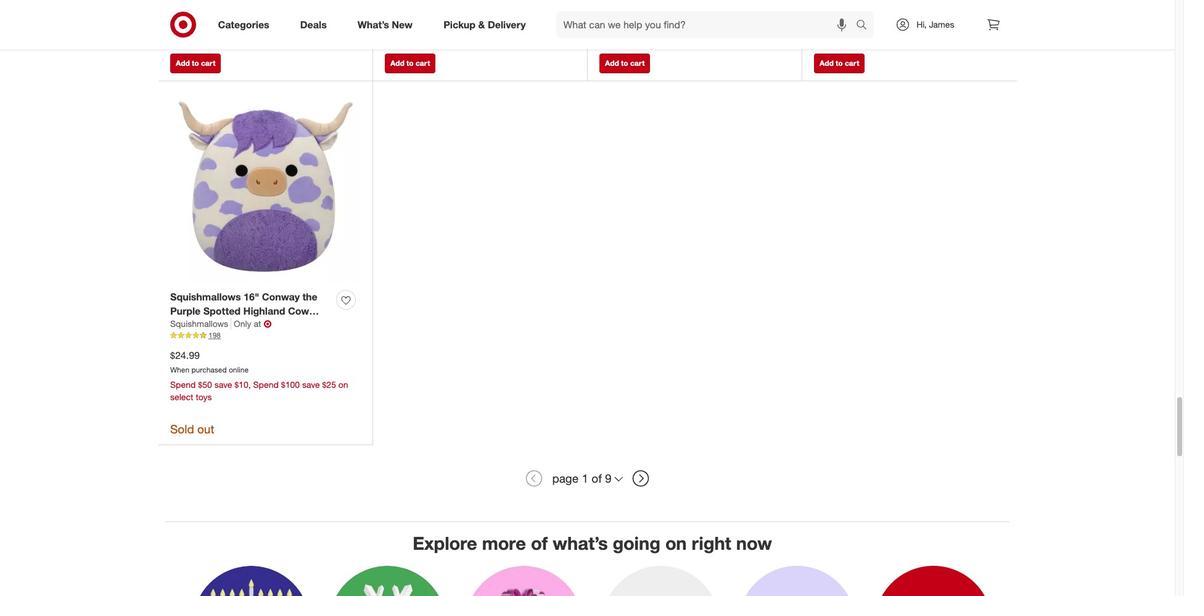Task type: describe. For each thing, give the bounding box(es) containing it.
198
[[208, 331, 221, 341]]

categories
[[218, 18, 269, 31]]

search
[[851, 19, 880, 32]]

squishmallows for squishmallows only at ¬
[[170, 319, 228, 330]]

4 add to cart button from the left
[[814, 53, 865, 73]]

squishmallows only at ¬
[[170, 318, 272, 331]]

$50
[[198, 380, 212, 391]]

$25
[[322, 380, 336, 391]]

add to cart button for ready within 2 hours
[[170, 53, 221, 73]]

squishmallows 16" conway the purple spotted highland cow plush toy (target exclusive)
[[170, 291, 317, 331]]

within for * exclusions apply. in stock at  baton rouge siegen ready within 2 hours with pickup
[[841, 32, 864, 43]]

1
[[582, 472, 588, 486]]

sold out element
[[170, 421, 214, 438]]

page 1 of 9 button
[[547, 466, 628, 493]]

new
[[392, 18, 413, 31]]

at for * exclusions apply. limited stock at  baton rouge siegen
[[654, 19, 661, 30]]

in inside in stock at  baton rouge siegen with pickup
[[385, 19, 392, 30]]

1 spend from the left
[[170, 380, 196, 391]]

purchased
[[191, 366, 227, 375]]

what's new
[[358, 18, 413, 31]]

at for * exclusions apply. in stock at  baton rouge siegen ready within 2 hours with pickup
[[847, 20, 854, 30]]

hours for * exclusions apply. in stock at  baton rouge siegen ready within 2 hours with pickup
[[873, 32, 895, 43]]

categories link
[[208, 11, 285, 38]]

what's
[[553, 533, 608, 555]]

add to cart for with pickup
[[390, 58, 430, 68]]

hours for * exclusions apply. in stock at  baton rouge siegen ready within 2 hours
[[230, 32, 251, 42]]

&
[[478, 18, 485, 31]]

* for * exclusions apply. in stock at  baton rouge siegen ready within 2 hours
[[170, 4, 173, 15]]

1 horizontal spatial on
[[665, 533, 687, 555]]

plush
[[170, 319, 196, 331]]

rouge inside in stock at  baton rouge siegen with pickup
[[453, 19, 478, 30]]

cart for at  baton rouge siegen
[[630, 58, 645, 68]]

9
[[605, 472, 612, 486]]

add to cart for at  baton rouge siegen
[[605, 58, 645, 68]]

exclusions apply. button for ready within 2 hours
[[173, 4, 240, 16]]

cow
[[288, 305, 309, 317]]

hi,
[[917, 19, 927, 30]]

exclusions apply. button for at  baton rouge siegen
[[603, 4, 669, 16]]

with inside * exclusions apply. in stock at  baton rouge siegen ready within 2 hours with pickup
[[898, 32, 914, 43]]

in stock at  baton rouge siegen with pickup
[[385, 19, 513, 42]]

the
[[302, 291, 317, 303]]

in for * exclusions apply. in stock at  baton rouge siegen ready within 2 hours with pickup
[[814, 20, 821, 30]]

apply. for ready within 2 hours
[[217, 4, 240, 15]]

explore
[[413, 533, 477, 555]]

add to cart for ready within 2 hours
[[176, 58, 215, 68]]

siegen inside in stock at  baton rouge siegen with pickup
[[481, 19, 507, 30]]

add for ready within 2 hours
[[176, 58, 190, 68]]

exclusions for * exclusions apply. in stock at  baton rouge siegen ready within 2 hours
[[173, 4, 215, 15]]

2 save from the left
[[302, 380, 320, 391]]

now
[[736, 533, 772, 555]]

purple
[[170, 305, 201, 317]]

pickup
[[444, 18, 476, 31]]

$24.99 when purchased online spend $50 save $10, spend $100 save $25 on select toys
[[170, 349, 348, 403]]

deals
[[300, 18, 327, 31]]

2 for * exclusions apply. in stock at  baton rouge siegen ready within 2 hours with pickup
[[866, 32, 871, 43]]

page
[[552, 472, 579, 486]]

stock for * exclusions apply. in stock at  baton rouge siegen ready within 2 hours
[[180, 19, 201, 30]]

with inside in stock at  baton rouge siegen with pickup
[[468, 32, 484, 42]]

sold
[[170, 422, 194, 436]]

right
[[692, 533, 731, 555]]

search button
[[851, 11, 880, 41]]

only
[[234, 319, 251, 330]]

exclusions for * exclusions apply. in stock at  baton rouge siegen ready within 2 hours with pickup
[[817, 5, 858, 16]]

1 save from the left
[[214, 380, 232, 391]]

198 link
[[170, 331, 360, 342]]

exclusions for * exclusions apply. limited stock at  baton rouge siegen
[[603, 4, 644, 15]]

delivery
[[488, 18, 526, 31]]

4 cart from the left
[[845, 58, 859, 68]]

baton inside in stock at  baton rouge siegen with pickup
[[428, 19, 451, 30]]

stock for * exclusions apply. limited stock at  baton rouge siegen
[[630, 19, 652, 30]]

when
[[170, 366, 189, 375]]



Task type: locate. For each thing, give the bounding box(es) containing it.
2 horizontal spatial apply.
[[861, 5, 884, 16]]

in inside * exclusions apply. in stock at  baton rouge siegen ready within 2 hours with pickup
[[814, 20, 821, 30]]

1 add from the left
[[176, 58, 190, 68]]

of right "more" at the left bottom of the page
[[531, 533, 548, 555]]

ready
[[170, 32, 195, 42], [814, 32, 839, 43]]

to down * exclusions apply. in stock at  baton rouge siegen ready within 2 hours
[[192, 58, 199, 68]]

1 vertical spatial of
[[531, 533, 548, 555]]

cart
[[201, 58, 215, 68], [416, 58, 430, 68], [630, 58, 645, 68], [845, 58, 859, 68]]

hours inside * exclusions apply. in stock at  baton rouge siegen ready within 2 hours
[[230, 32, 251, 42]]

of for more
[[531, 533, 548, 555]]

in inside * exclusions apply. in stock at  baton rouge siegen ready within 2 hours
[[170, 19, 177, 30]]

exclusions apply. button up limited
[[603, 4, 669, 16]]

in for * exclusions apply. in stock at  baton rouge siegen ready within 2 hours
[[170, 19, 177, 30]]

1 horizontal spatial in
[[385, 19, 392, 30]]

exclusions apply. button up search on the top right of the page
[[817, 4, 884, 17]]

of
[[592, 472, 602, 486], [531, 533, 548, 555]]

going
[[613, 533, 660, 555]]

0 vertical spatial squishmallows
[[170, 291, 241, 303]]

stock
[[180, 19, 201, 30], [394, 19, 415, 30], [630, 19, 652, 30], [824, 20, 845, 30]]

add to cart button down the 'new'
[[385, 53, 436, 73]]

* for * exclusions apply. in stock at  baton rouge siegen ready within 2 hours with pickup
[[814, 5, 817, 16]]

cart down search 'button'
[[845, 58, 859, 68]]

to down the 'new'
[[406, 58, 414, 68]]

conway
[[262, 291, 300, 303]]

at
[[203, 19, 211, 30], [418, 19, 425, 30], [654, 19, 661, 30], [847, 20, 854, 30], [254, 319, 261, 330]]

baton inside * exclusions apply. in stock at  baton rouge siegen ready within 2 hours with pickup
[[857, 20, 880, 30]]

2 horizontal spatial in
[[814, 20, 821, 30]]

squishmallows link
[[170, 318, 231, 331]]

at inside the squishmallows only at ¬
[[254, 319, 261, 330]]

in
[[170, 19, 177, 30], [385, 19, 392, 30], [814, 20, 821, 30]]

exclusions
[[173, 4, 215, 15], [603, 4, 644, 15], [817, 5, 858, 16]]

stock left search on the top right of the page
[[824, 20, 845, 30]]

0 horizontal spatial exclusions apply. button
[[173, 4, 240, 16]]

add to cart button down search 'button'
[[814, 53, 865, 73]]

select
[[170, 392, 193, 403]]

stock inside the * exclusions apply. limited stock at  baton rouge siegen
[[630, 19, 652, 30]]

$24.99
[[170, 349, 200, 362]]

0 horizontal spatial on
[[338, 380, 348, 391]]

* exclusions apply. in stock at  baton rouge siegen ready within 2 hours
[[170, 4, 293, 42]]

1 horizontal spatial hours
[[873, 32, 895, 43]]

stock left categories
[[180, 19, 201, 30]]

¬
[[264, 318, 272, 331]]

squishmallows inside the squishmallows 16" conway the purple spotted highland cow plush toy (target exclusive)
[[170, 291, 241, 303]]

4 add to cart from the left
[[820, 58, 859, 68]]

1 horizontal spatial apply.
[[646, 4, 669, 15]]

1 horizontal spatial save
[[302, 380, 320, 391]]

0 horizontal spatial of
[[531, 533, 548, 555]]

of right '1'
[[592, 472, 602, 486]]

on inside $24.99 when purchased online spend $50 save $10, spend $100 save $25 on select toys
[[338, 380, 348, 391]]

* exclusions apply. limited stock at  baton rouge siegen
[[599, 4, 744, 30]]

1 horizontal spatial of
[[592, 472, 602, 486]]

to down * exclusions apply. in stock at  baton rouge siegen ready within 2 hours with pickup
[[836, 58, 843, 68]]

cart down the * exclusions apply. limited stock at  baton rouge siegen
[[630, 58, 645, 68]]

on right $25
[[338, 380, 348, 391]]

rouge inside * exclusions apply. in stock at  baton rouge siegen ready within 2 hours
[[238, 19, 264, 30]]

of for 1
[[592, 472, 602, 486]]

pickup & delivery
[[444, 18, 526, 31]]

1 horizontal spatial *
[[599, 4, 603, 15]]

add to cart button
[[170, 53, 221, 73], [385, 53, 436, 73], [599, 53, 650, 73], [814, 53, 865, 73]]

$100
[[281, 380, 300, 391]]

2 inside * exclusions apply. in stock at  baton rouge siegen ready within 2 hours with pickup
[[866, 32, 871, 43]]

to for with pickup
[[406, 58, 414, 68]]

2 down search on the top right of the page
[[866, 32, 871, 43]]

*
[[170, 4, 173, 15], [599, 4, 603, 15], [814, 5, 817, 16]]

baton for * exclusions apply. in stock at  baton rouge siegen ready within 2 hours
[[213, 19, 236, 30]]

save
[[214, 380, 232, 391], [302, 380, 320, 391]]

rouge inside * exclusions apply. in stock at  baton rouge siegen ready within 2 hours with pickup
[[882, 20, 907, 30]]

toy
[[199, 319, 215, 331]]

stock right what's
[[394, 19, 415, 30]]

0 horizontal spatial exclusions
[[173, 4, 215, 15]]

stock inside in stock at  baton rouge siegen with pickup
[[394, 19, 415, 30]]

1 horizontal spatial ready
[[814, 32, 839, 43]]

cart for ready within 2 hours
[[201, 58, 215, 68]]

hours down search on the top right of the page
[[873, 32, 895, 43]]

stock right limited
[[630, 19, 652, 30]]

squishmallows
[[170, 291, 241, 303], [170, 319, 228, 330]]

baton for * exclusions apply. limited stock at  baton rouge siegen
[[664, 19, 687, 30]]

squishmallows 16" conway the purple spotted highland cow plush toy (target exclusive) link
[[170, 290, 331, 331]]

at inside * exclusions apply. in stock at  baton rouge siegen ready within 2 hours with pickup
[[847, 20, 854, 30]]

sold out
[[170, 422, 214, 436]]

siegen for * exclusions apply. limited stock at  baton rouge siegen
[[717, 19, 744, 30]]

pickup inside in stock at  baton rouge siegen with pickup
[[487, 32, 513, 42]]

deals link
[[290, 11, 342, 38]]

4 add from the left
[[820, 58, 834, 68]]

rouge for * exclusions apply. in stock at  baton rouge siegen ready within 2 hours with pickup
[[882, 20, 907, 30]]

(target
[[218, 319, 250, 331]]

1 add to cart from the left
[[176, 58, 215, 68]]

0 horizontal spatial ready
[[170, 32, 195, 42]]

on left right
[[665, 533, 687, 555]]

at inside the * exclusions apply. limited stock at  baton rouge siegen
[[654, 19, 661, 30]]

james
[[929, 19, 954, 30]]

within down categories
[[197, 32, 220, 42]]

0 horizontal spatial save
[[214, 380, 232, 391]]

0 horizontal spatial hours
[[230, 32, 251, 42]]

of inside dropdown button
[[592, 472, 602, 486]]

apply. for at  baton rouge siegen
[[646, 4, 669, 15]]

3 add to cart from the left
[[605, 58, 645, 68]]

cart down * exclusions apply. in stock at  baton rouge siegen ready within 2 hours
[[201, 58, 215, 68]]

limited
[[599, 19, 628, 30]]

1 horizontal spatial with
[[898, 32, 914, 43]]

at inside in stock at  baton rouge siegen with pickup
[[418, 19, 425, 30]]

What can we help you find? suggestions appear below search field
[[556, 11, 859, 38]]

squishmallows inside the squishmallows only at ¬
[[170, 319, 228, 330]]

$10,
[[234, 380, 251, 391]]

add to cart button for with pickup
[[385, 53, 436, 73]]

exclusive)
[[253, 319, 300, 331]]

2
[[222, 32, 227, 42], [866, 32, 871, 43]]

1 add to cart button from the left
[[170, 53, 221, 73]]

cart for with pickup
[[416, 58, 430, 68]]

add
[[176, 58, 190, 68], [390, 58, 404, 68], [605, 58, 619, 68], [820, 58, 834, 68]]

add to cart down the 'new'
[[390, 58, 430, 68]]

to down limited
[[621, 58, 628, 68]]

within
[[197, 32, 220, 42], [841, 32, 864, 43]]

2 add from the left
[[390, 58, 404, 68]]

squishmallows 16" conway the purple spotted highland cow plush toy (target exclusive) image
[[170, 93, 360, 283], [170, 93, 360, 283]]

online
[[229, 366, 249, 375]]

to for at  baton rouge siegen
[[621, 58, 628, 68]]

out
[[197, 422, 214, 436]]

apply. inside the * exclusions apply. limited stock at  baton rouge siegen
[[646, 4, 669, 15]]

rouge for * exclusions apply. in stock at  baton rouge siegen ready within 2 hours
[[238, 19, 264, 30]]

at for * exclusions apply. in stock at  baton rouge siegen ready within 2 hours
[[203, 19, 211, 30]]

baton inside the * exclusions apply. limited stock at  baton rouge siegen
[[664, 19, 687, 30]]

2 cart from the left
[[416, 58, 430, 68]]

hours inside * exclusions apply. in stock at  baton rouge siegen ready within 2 hours with pickup
[[873, 32, 895, 43]]

to
[[192, 58, 199, 68], [406, 58, 414, 68], [621, 58, 628, 68], [836, 58, 843, 68]]

add to cart button down limited
[[599, 53, 650, 73]]

0 horizontal spatial pickup
[[487, 32, 513, 42]]

ready inside * exclusions apply. in stock at  baton rouge siegen ready within 2 hours with pickup
[[814, 32, 839, 43]]

exclusions inside * exclusions apply. in stock at  baton rouge siegen ready within 2 hours
[[173, 4, 215, 15]]

exclusions inside * exclusions apply. in stock at  baton rouge siegen ready within 2 hours with pickup
[[817, 5, 858, 16]]

more
[[482, 533, 526, 555]]

siegen for * exclusions apply. in stock at  baton rouge siegen ready within 2 hours
[[266, 19, 293, 30]]

on
[[338, 380, 348, 391], [665, 533, 687, 555]]

2 down categories
[[222, 32, 227, 42]]

0 vertical spatial on
[[338, 380, 348, 391]]

spend up select
[[170, 380, 196, 391]]

0 horizontal spatial within
[[197, 32, 220, 42]]

to for ready within 2 hours
[[192, 58, 199, 68]]

add to cart button down * exclusions apply. in stock at  baton rouge siegen ready within 2 hours
[[170, 53, 221, 73]]

1 cart from the left
[[201, 58, 215, 68]]

within for * exclusions apply. in stock at  baton rouge siegen ready within 2 hours
[[197, 32, 220, 42]]

* for * exclusions apply. limited stock at  baton rouge siegen
[[599, 4, 603, 15]]

toys
[[196, 392, 212, 403]]

hours
[[230, 32, 251, 42], [873, 32, 895, 43]]

add to cart button for at  baton rouge siegen
[[599, 53, 650, 73]]

ready for * exclusions apply. in stock at  baton rouge siegen ready within 2 hours with pickup
[[814, 32, 839, 43]]

pickup down delivery
[[487, 32, 513, 42]]

siegen inside * exclusions apply. in stock at  baton rouge siegen ready within 2 hours
[[266, 19, 293, 30]]

rouge
[[238, 19, 264, 30], [453, 19, 478, 30], [689, 19, 714, 30], [882, 20, 907, 30]]

squishmallows for squishmallows 16" conway the purple spotted highland cow plush toy (target exclusive)
[[170, 291, 241, 303]]

baton for * exclusions apply. in stock at  baton rouge siegen ready within 2 hours with pickup
[[857, 20, 880, 30]]

with right search 'button'
[[898, 32, 914, 43]]

2 for * exclusions apply. in stock at  baton rouge siegen ready within 2 hours
[[222, 32, 227, 42]]

1 squishmallows from the top
[[170, 291, 241, 303]]

rouge for * exclusions apply. limited stock at  baton rouge siegen
[[689, 19, 714, 30]]

add to cart down limited
[[605, 58, 645, 68]]

add for with pickup
[[390, 58, 404, 68]]

0 horizontal spatial *
[[170, 4, 173, 15]]

squishmallows up spotted
[[170, 291, 241, 303]]

squishmallows down purple
[[170, 319, 228, 330]]

1 horizontal spatial within
[[841, 32, 864, 43]]

add to cart down * exclusions apply. in stock at  baton rouge siegen ready within 2 hours
[[176, 58, 215, 68]]

2 to from the left
[[406, 58, 414, 68]]

what's new link
[[347, 11, 428, 38]]

0 horizontal spatial with
[[468, 32, 484, 42]]

siegen for * exclusions apply. in stock at  baton rouge siegen ready within 2 hours with pickup
[[910, 20, 937, 30]]

hours down categories
[[230, 32, 251, 42]]

explore more of what's going on right now
[[413, 533, 772, 555]]

exclusions inside the * exclusions apply. limited stock at  baton rouge siegen
[[603, 4, 644, 15]]

3 add from the left
[[605, 58, 619, 68]]

0 vertical spatial of
[[592, 472, 602, 486]]

siegen
[[266, 19, 293, 30], [481, 19, 507, 30], [717, 19, 744, 30], [910, 20, 937, 30]]

1 horizontal spatial spend
[[253, 380, 279, 391]]

2 inside * exclusions apply. in stock at  baton rouge siegen ready within 2 hours
[[222, 32, 227, 42]]

pickup inside * exclusions apply. in stock at  baton rouge siegen ready within 2 hours with pickup
[[916, 32, 942, 43]]

exclusions apply. button up categories
[[173, 4, 240, 16]]

siegen inside the * exclusions apply. limited stock at  baton rouge siegen
[[717, 19, 744, 30]]

1 to from the left
[[192, 58, 199, 68]]

highland
[[243, 305, 285, 317]]

1 horizontal spatial 2
[[866, 32, 871, 43]]

3 to from the left
[[621, 58, 628, 68]]

hi, james
[[917, 19, 954, 30]]

at inside * exclusions apply. in stock at  baton rouge siegen ready within 2 hours
[[203, 19, 211, 30]]

cart down in stock at  baton rouge siegen with pickup
[[416, 58, 430, 68]]

1 vertical spatial on
[[665, 533, 687, 555]]

within down search on the top right of the page
[[841, 32, 864, 43]]

* exclusions apply. in stock at  baton rouge siegen ready within 2 hours with pickup
[[814, 5, 942, 43]]

spend right $10,
[[253, 380, 279, 391]]

within inside * exclusions apply. in stock at  baton rouge siegen ready within 2 hours with pickup
[[841, 32, 864, 43]]

pickup & delivery link
[[433, 11, 541, 38]]

apply. inside * exclusions apply. in stock at  baton rouge siegen ready within 2 hours
[[217, 4, 240, 15]]

within inside * exclusions apply. in stock at  baton rouge siegen ready within 2 hours
[[197, 32, 220, 42]]

* inside the * exclusions apply. limited stock at  baton rouge siegen
[[599, 4, 603, 15]]

3 cart from the left
[[630, 58, 645, 68]]

2 horizontal spatial *
[[814, 5, 817, 16]]

2 horizontal spatial exclusions
[[817, 5, 858, 16]]

1 vertical spatial squishmallows
[[170, 319, 228, 330]]

3 add to cart button from the left
[[599, 53, 650, 73]]

1 horizontal spatial exclusions
[[603, 4, 644, 15]]

pickup
[[487, 32, 513, 42], [916, 32, 942, 43]]

apply. inside * exclusions apply. in stock at  baton rouge siegen ready within 2 hours with pickup
[[861, 5, 884, 16]]

2 spend from the left
[[253, 380, 279, 391]]

apply.
[[217, 4, 240, 15], [646, 4, 669, 15], [861, 5, 884, 16]]

1 horizontal spatial exclusions apply. button
[[603, 4, 669, 16]]

what's
[[358, 18, 389, 31]]

0 horizontal spatial spend
[[170, 380, 196, 391]]

stock inside * exclusions apply. in stock at  baton rouge siegen ready within 2 hours with pickup
[[824, 20, 845, 30]]

with down &
[[468, 32, 484, 42]]

* inside * exclusions apply. in stock at  baton rouge siegen ready within 2 hours with pickup
[[814, 5, 817, 16]]

with
[[468, 32, 484, 42], [898, 32, 914, 43]]

add to cart
[[176, 58, 215, 68], [390, 58, 430, 68], [605, 58, 645, 68], [820, 58, 859, 68]]

save left $25
[[302, 380, 320, 391]]

siegen inside * exclusions apply. in stock at  baton rouge siegen ready within 2 hours with pickup
[[910, 20, 937, 30]]

baton inside * exclusions apply. in stock at  baton rouge siegen ready within 2 hours
[[213, 19, 236, 30]]

spend
[[170, 380, 196, 391], [253, 380, 279, 391]]

add to cart down search 'button'
[[820, 58, 859, 68]]

* inside * exclusions apply. in stock at  baton rouge siegen ready within 2 hours
[[170, 4, 173, 15]]

ready inside * exclusions apply. in stock at  baton rouge siegen ready within 2 hours
[[170, 32, 195, 42]]

page 1 of 9
[[552, 472, 612, 486]]

pickup down "hi, james"
[[916, 32, 942, 43]]

2 add to cart button from the left
[[385, 53, 436, 73]]

spotted
[[203, 305, 241, 317]]

2 add to cart from the left
[[390, 58, 430, 68]]

4 to from the left
[[836, 58, 843, 68]]

16"
[[244, 291, 259, 303]]

ready for * exclusions apply. in stock at  baton rouge siegen ready within 2 hours
[[170, 32, 195, 42]]

0 horizontal spatial 2
[[222, 32, 227, 42]]

stock inside * exclusions apply. in stock at  baton rouge siegen ready within 2 hours
[[180, 19, 201, 30]]

exclusions apply. button
[[173, 4, 240, 16], [603, 4, 669, 16], [817, 4, 884, 17]]

stock for * exclusions apply. in stock at  baton rouge siegen ready within 2 hours with pickup
[[824, 20, 845, 30]]

baton
[[213, 19, 236, 30], [428, 19, 451, 30], [664, 19, 687, 30], [857, 20, 880, 30]]

save right $50
[[214, 380, 232, 391]]

2 squishmallows from the top
[[170, 319, 228, 330]]

rouge inside the * exclusions apply. limited stock at  baton rouge siegen
[[689, 19, 714, 30]]

add for at  baton rouge siegen
[[605, 58, 619, 68]]

0 horizontal spatial apply.
[[217, 4, 240, 15]]

0 horizontal spatial in
[[170, 19, 177, 30]]

2 horizontal spatial exclusions apply. button
[[817, 4, 884, 17]]

1 horizontal spatial pickup
[[916, 32, 942, 43]]



Task type: vqa. For each thing, say whether or not it's contained in the screenshot.
Image Of Reflective + Comfort Adjustable Dog Harness - Lilac - Xs - Boots & Barkley™
no



